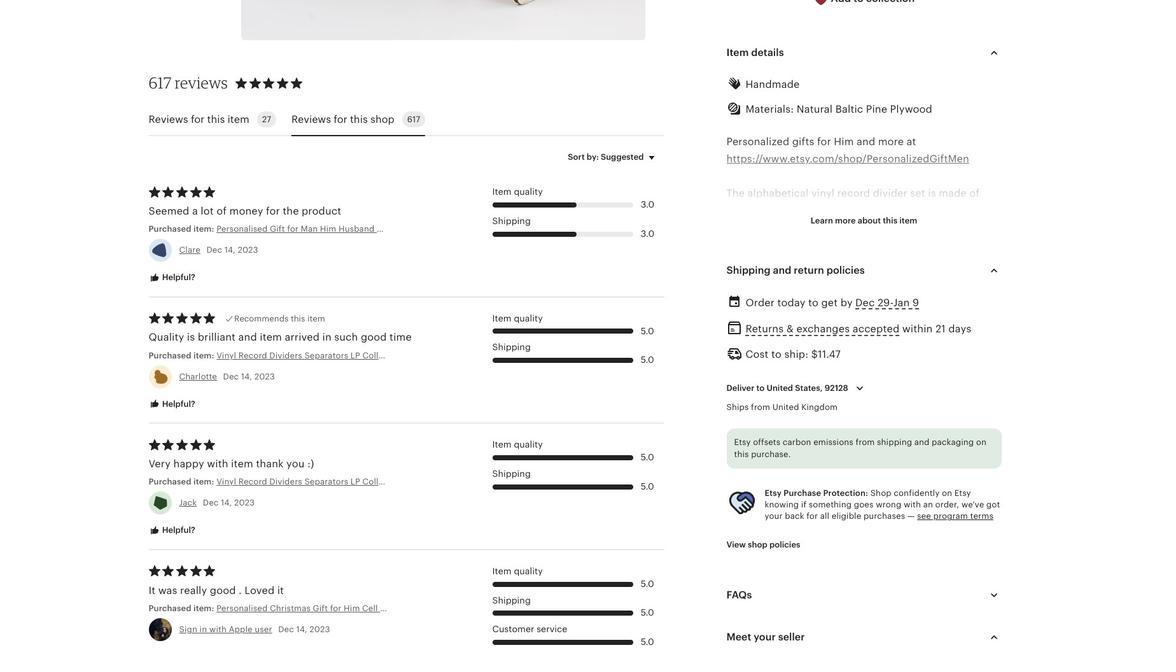 Task type: locate. For each thing, give the bounding box(es) containing it.
5.0
[[641, 326, 654, 336], [641, 355, 654, 365], [641, 452, 654, 462], [641, 481, 654, 491], [641, 579, 654, 589], [641, 608, 654, 618], [641, 637, 654, 647]]

it
[[149, 584, 156, 596]]

0 horizontal spatial durable
[[834, 516, 872, 528]]

customer
[[492, 624, 534, 634]]

with up —
[[904, 500, 921, 509]]

to up options
[[757, 383, 765, 393]]

3 helpful? button from the top
[[139, 519, 205, 542]]

or up dad,
[[889, 326, 900, 338]]

and down something
[[812, 516, 831, 528]]

are right tabs
[[876, 239, 891, 251]]

—
[[908, 511, 915, 521]]

policies down marker
[[827, 264, 865, 276]]

are inside these functional and durable dividers are an excellent personalized gift for any vinyl lover or a necessary accessory to your record shop!
[[917, 516, 933, 528]]

tab list
[[149, 104, 664, 136]]

item: for brilliant
[[194, 351, 214, 360]]

item: up charlotte
[[194, 351, 214, 360]]

two
[[792, 464, 810, 477]]

1 horizontal spatial the
[[848, 378, 864, 390]]

and inside etsy offsets carbon emissions from shipping and packaging on this purchase.
[[915, 437, 930, 447]]

a- right 6:
[[784, 447, 794, 459]]

pine for baltic
[[866, 103, 888, 115]]

lp
[[727, 222, 739, 234]]

0 horizontal spatial from
[[751, 402, 770, 412]]

11.47
[[818, 349, 841, 361]]

0 vertical spatial 3.0
[[641, 199, 655, 210]]

1 vertical spatial 3.0
[[641, 228, 655, 239]]

14, for of
[[225, 245, 236, 255]]

item inside dropdown button
[[900, 216, 918, 225]]

0 vertical spatial vinyl
[[812, 187, 835, 200]]

etsy
[[734, 437, 751, 447], [765, 488, 782, 498], [955, 488, 971, 498]]

4 item quality from the top
[[492, 566, 543, 576]]

purchased for it
[[149, 603, 191, 613]]

1 vertical spatial vinyl
[[948, 343, 972, 355]]

lot
[[201, 205, 214, 217]]

seemed a lot of money for the product
[[149, 205, 341, 217]]

vinyl inside these functional and durable dividers are an excellent personalized gift for any vinyl lover or a necessary accessory to your record shop!
[[850, 534, 873, 546]]

0 vertical spatial with
[[207, 458, 228, 470]]

quality for seemed a lot of money for the product
[[514, 187, 543, 197]]

for inside these functional and durable dividers are an excellent personalized gift for any vinyl lover or a necessary accessory to your record shop!
[[813, 534, 827, 546]]

excellent down we've
[[950, 516, 995, 528]]

1 horizontal spatial policies
[[827, 264, 865, 276]]

1 vertical spatial durable
[[834, 516, 872, 528]]

of
[[755, 447, 769, 459], [755, 464, 769, 477], [755, 482, 769, 494]]

divider up functional
[[873, 187, 908, 200]]

dec right the charlotte link
[[223, 372, 239, 381]]

deliver to united states, 92128 button
[[717, 375, 877, 401]]

dec right clare
[[207, 245, 222, 255]]

purchased item: down quality
[[149, 351, 217, 360]]

and right shipping
[[915, 437, 930, 447]]

an inside shop confidently on etsy knowing if something goes wrong with an order, we've got your back for all eligible purchases —
[[924, 500, 933, 509]]

0 horizontal spatial a
[[192, 205, 198, 217]]

helpful? button for quality
[[139, 393, 205, 416]]

set down 'purchase.'
[[733, 464, 752, 477]]

any down the eligible
[[830, 534, 847, 546]]

to inside deliver to united states, 92128 dropdown button
[[757, 383, 765, 393]]

reviews right 27
[[292, 113, 331, 125]]

is right set
[[928, 187, 936, 200]]

a left 'lot'
[[192, 205, 198, 217]]

clare dec 14, 2023
[[179, 245, 258, 255]]

jack link
[[179, 498, 197, 508]]

0 vertical spatial a
[[192, 205, 198, 217]]

0 horizontal spatial on
[[942, 488, 953, 498]]

got
[[987, 500, 1000, 509]]

helpful? button for seemed
[[139, 266, 205, 290]]

1 purchased from the top
[[149, 224, 191, 234]]

purchased down "seemed"
[[149, 224, 191, 234]]

1 helpful? button from the top
[[139, 266, 205, 290]]

2 of from the top
[[755, 464, 769, 477]]

in inside note: you must choose the number of dividers in set options menu.
[[964, 378, 973, 390]]

album up idea on the top of page
[[958, 222, 989, 234]]

3.0 for shipping
[[641, 228, 655, 239]]

and down made on the top right
[[930, 205, 949, 217]]

suggested
[[601, 152, 644, 162]]

an up see
[[924, 500, 933, 509]]

z
[[906, 447, 912, 459]]

etsy up knowing
[[765, 488, 782, 498]]

details
[[751, 46, 784, 58]]

durable
[[951, 205, 990, 217], [834, 516, 872, 528]]

item quality for it was really good . loved it
[[492, 566, 543, 576]]

item for very happy with item thank you :)
[[492, 440, 512, 450]]

sizes:
[[792, 430, 821, 442]]

purchased
[[149, 224, 191, 234], [149, 351, 191, 360], [149, 477, 191, 487], [149, 603, 191, 613]]

dividers inside note: you must choose the number of dividers in set options menu.
[[921, 378, 961, 390]]

1 item quality from the top
[[492, 187, 543, 197]]

tabs
[[851, 239, 873, 251]]

any down 21
[[928, 343, 946, 355]]

it was really good . loved it
[[149, 584, 284, 596]]

with
[[207, 458, 228, 470], [904, 500, 921, 509], [209, 624, 227, 634]]

offsets
[[753, 437, 781, 447]]

(38
[[860, 638, 876, 650]]

0 vertical spatial are
[[876, 239, 891, 251]]

1 vertical spatial policies
[[770, 540, 801, 550]]

divider down "divider:"
[[864, 482, 898, 494]]

1 3.0 from the top
[[641, 199, 655, 210]]

set inside note: you must choose the number of dividers in set options menu.
[[976, 378, 994, 390]]

knowing
[[765, 500, 799, 509]]

1 5.0 from the top
[[641, 326, 654, 336]]

by
[[841, 297, 853, 309]]

purchased item: for happy
[[149, 477, 217, 487]]

a- down z
[[901, 464, 912, 477]]

purchased item: down happy
[[149, 477, 217, 487]]

2023 down money
[[238, 245, 258, 255]]

was
[[158, 584, 177, 596]]

1 horizontal spatial is
[[928, 187, 936, 200]]

d,
[[794, 447, 804, 459], [935, 464, 945, 477]]

on right the packaging
[[977, 437, 987, 447]]

1 horizontal spatial etsy
[[765, 488, 782, 498]]

1 vertical spatial good
[[210, 584, 236, 596]]

charlotte link
[[179, 372, 217, 381]]

durable down goes
[[834, 516, 872, 528]]

high-
[[727, 205, 752, 217]]

very
[[149, 458, 171, 470]]

14, for item
[[221, 498, 232, 508]]

etsy inside shop confidently on etsy knowing if something goes wrong with an order, we've got your back for all eligible purchases —
[[955, 488, 971, 498]]

record left shop!
[[818, 551, 851, 563]]

of
[[970, 187, 980, 200], [217, 205, 227, 217], [909, 378, 919, 390]]

reviews down 617 reviews
[[149, 113, 188, 125]]

14, for and
[[241, 372, 252, 381]]

helpful? button down clare
[[139, 266, 205, 290]]

policies down functional
[[770, 540, 801, 550]]

3 purchased from the top
[[149, 477, 191, 487]]

from right the 'ships'
[[751, 402, 770, 412]]

0 horizontal spatial are
[[876, 239, 891, 251]]

0 vertical spatial dividers
[[921, 378, 961, 390]]

durable inside the alphabetical vinyl record divider set is made of high-quality natural plywood. functional and durable lp album separators will help to organize your album collection neatly. marker tabs are an excellent gift idea for him. vinyl record shelf organizers can be used both vertically and horizontally. double-sided. original christmas, anniversary, or birthday gift for your friend, boyfriend, husband, dad, or any vinyl lover.
[[951, 205, 990, 217]]

1 vertical spatial helpful?
[[160, 399, 195, 409]]

1 horizontal spatial a
[[917, 534, 922, 546]]

1 horizontal spatial d,
[[935, 464, 945, 477]]

1 vertical spatial record
[[754, 274, 787, 286]]

1 vertical spatial a
[[917, 534, 922, 546]]

album
[[741, 222, 772, 234], [958, 222, 989, 234]]

1 horizontal spatial in
[[322, 331, 332, 343]]

quality for very happy with item thank you :)
[[514, 440, 543, 450]]

divider inside the alphabetical vinyl record divider set is made of high-quality natural plywood. functional and durable lp album separators will help to organize your album collection neatly. marker tabs are an excellent gift idea for him. vinyl record shelf organizers can be used both vertically and horizontally. double-sided. original christmas, anniversary, or birthday gift for your friend, boyfriend, husband, dad, or any vinyl lover.
[[873, 187, 908, 200]]

1 horizontal spatial durable
[[951, 205, 990, 217]]

4 purchased from the top
[[149, 603, 191, 613]]

1 vertical spatial any
[[830, 534, 847, 546]]

1 horizontal spatial on
[[977, 437, 987, 447]]

an inside the alphabetical vinyl record divider set is made of high-quality natural plywood. functional and durable lp album separators will help to organize your album collection neatly. marker tabs are an excellent gift idea for him. vinyl record shelf organizers can be used both vertically and horizontally. double-sided. original christmas, anniversary, or birthday gift for your friend, boyfriend, husband, dad, or any vinyl lover.
[[894, 239, 906, 251]]

0 vertical spatial from
[[751, 402, 770, 412]]

gift down back
[[793, 534, 810, 546]]

helpful? down clare
[[160, 273, 195, 282]]

double-
[[727, 309, 766, 321]]

shipping for quality is brilliant and item arrived in such good time
[[492, 342, 531, 352]]

item: down 'really'
[[194, 603, 214, 613]]

1 vertical spatial of
[[217, 205, 227, 217]]

2023 down the very happy with item thank you :)
[[234, 498, 255, 508]]

on inside etsy offsets carbon emissions from shipping and packaging on this purchase.
[[977, 437, 987, 447]]

2 horizontal spatial in
[[964, 378, 973, 390]]

1 vertical spatial an
[[924, 500, 933, 509]]

0 horizontal spatial or
[[889, 326, 900, 338]]

4 purchased item: from the top
[[149, 603, 217, 613]]

dec for very happy with item thank you :)
[[203, 498, 219, 508]]

1 horizontal spatial from
[[856, 437, 875, 447]]

0 vertical spatial any
[[928, 343, 946, 355]]

item
[[727, 46, 749, 58], [492, 187, 512, 197], [492, 313, 512, 323], [492, 440, 512, 450], [492, 566, 512, 576]]

0 horizontal spatial album
[[741, 222, 772, 234]]

1 reviews from the left
[[149, 113, 188, 125]]

dec
[[207, 245, 222, 255], [856, 297, 875, 309], [223, 372, 239, 381], [203, 498, 219, 508], [278, 624, 294, 634]]

of inside the alphabetical vinyl record divider set is made of high-quality natural plywood. functional and durable lp album separators will help to organize your album collection neatly. marker tabs are an excellent gift idea for him. vinyl record shelf organizers can be used both vertically and horizontally. double-sided. original christmas, anniversary, or birthday gift for your friend, boyfriend, husband, dad, or any vinyl lover.
[[970, 187, 980, 200]]

1 vertical spatial d,
[[935, 464, 945, 477]]

is
[[928, 187, 936, 200], [187, 331, 195, 343]]

time
[[390, 331, 412, 343]]

2 item: from the top
[[194, 351, 214, 360]]

1 vertical spatial a-
[[901, 464, 912, 477]]

vinyl up shop!
[[850, 534, 873, 546]]

0 horizontal spatial more
[[835, 216, 856, 225]]

recommends this item
[[234, 314, 325, 323]]

purchase
[[784, 488, 821, 498]]

2 vertical spatial helpful? button
[[139, 519, 205, 542]]

both
[[934, 274, 957, 286]]

2 item quality from the top
[[492, 313, 543, 323]]

helpful? down jack link at the left
[[160, 526, 195, 535]]

natural right of:
[[779, 586, 815, 598]]

14, right the charlotte link
[[241, 372, 252, 381]]

purchased item: up clare link
[[149, 224, 217, 234]]

4 item: from the top
[[194, 603, 214, 613]]

seemed
[[149, 205, 189, 217]]

617
[[149, 73, 171, 93], [407, 115, 420, 124]]

gift right 21
[[947, 326, 964, 338]]

gift inside these functional and durable dividers are an excellent personalized gift for any vinyl lover or a necessary accessory to your record shop!
[[793, 534, 810, 546]]

3 helpful? from the top
[[160, 526, 195, 535]]

1 vertical spatial united
[[773, 402, 799, 412]]

album up the collection
[[741, 222, 772, 234]]

3 of from the top
[[755, 482, 769, 494]]

the
[[727, 187, 745, 200]]

2 vertical spatial of
[[909, 378, 919, 390]]

1.6''(4
[[766, 620, 794, 632]]

1 horizontal spatial vinyl
[[850, 534, 873, 546]]

0 horizontal spatial vinyl
[[812, 187, 835, 200]]

2 helpful? from the top
[[160, 399, 195, 409]]

pine left plywood
[[818, 586, 839, 598]]

are inside the alphabetical vinyl record divider set is made of high-quality natural plywood. functional and durable lp album separators will help to organize your album collection neatly. marker tabs are an excellent gift idea for him. vinyl record shelf organizers can be used both vertically and horizontally. double-sided. original christmas, anniversary, or birthday gift for your friend, boyfriend, husband, dad, or any vinyl lover.
[[876, 239, 891, 251]]

your inside shop confidently on etsy knowing if something goes wrong with an order, we've got your back for all eligible purchases —
[[765, 511, 783, 521]]

0 horizontal spatial of
[[217, 205, 227, 217]]

2 vertical spatial an
[[935, 516, 947, 528]]

boyfriend,
[[787, 343, 838, 355]]

dec right user
[[278, 624, 294, 634]]

all
[[820, 511, 830, 521]]

1 vertical spatial are
[[917, 516, 933, 528]]

jack dec 14, 2023
[[179, 498, 255, 508]]

on up order,
[[942, 488, 953, 498]]

an down organize
[[894, 239, 906, 251]]

good left time
[[361, 331, 387, 343]]

item details
[[727, 46, 784, 58]]

item: down happy
[[194, 477, 214, 487]]

cm)
[[796, 620, 815, 632], [813, 638, 832, 650], [879, 638, 898, 650]]

1 horizontal spatial album
[[958, 222, 989, 234]]

purchased for very
[[149, 477, 191, 487]]

policies inside 'view shop policies' button
[[770, 540, 801, 550]]

in down days
[[964, 378, 973, 390]]

see program terms
[[918, 511, 994, 521]]

2 vertical spatial gift
[[793, 534, 810, 546]]

or inside these functional and durable dividers are an excellent personalized gift for any vinyl lover or a necessary accessory to your record shop!
[[903, 534, 914, 546]]

an right see
[[935, 516, 947, 528]]

durable down made on the top right
[[951, 205, 990, 217]]

united
[[767, 383, 793, 393], [773, 402, 799, 412]]

1 vertical spatial is
[[187, 331, 195, 343]]

1 horizontal spatial 617
[[407, 115, 420, 124]]

1 vertical spatial from
[[856, 437, 875, 447]]

1 vertical spatial pine
[[818, 586, 839, 598]]

a inside these functional and durable dividers are an excellent personalized gift for any vinyl lover or a necessary accessory to your record shop!
[[917, 534, 922, 546]]

from up r,
[[856, 437, 875, 447]]

j-
[[825, 447, 834, 459]]

3 purchased item: from the top
[[149, 477, 217, 487]]

it
[[277, 584, 284, 596]]

helpful? button down the charlotte link
[[139, 393, 205, 416]]

in right sign
[[200, 624, 207, 634]]

0 vertical spatial united
[[767, 383, 793, 393]]

of left the 13
[[755, 464, 769, 477]]

your inside 'meet your seller' dropdown button
[[754, 631, 776, 643]]

a down see
[[917, 534, 922, 546]]

purchased item: down 'really'
[[149, 603, 217, 613]]

0 vertical spatial is
[[928, 187, 936, 200]]

1 horizontal spatial good
[[361, 331, 387, 343]]

etsy left the offsets
[[734, 437, 751, 447]]

with for sign in with apple user dec 14, 2023
[[209, 624, 227, 634]]

etsy inside etsy offsets carbon emissions from shipping and packaging on this purchase.
[[734, 437, 751, 447]]

1 horizontal spatial any
[[928, 343, 946, 355]]

2 vertical spatial helpful?
[[160, 526, 195, 535]]

shipping inside dropdown button
[[727, 264, 771, 276]]

purchased for seemed
[[149, 224, 191, 234]]

item quality for very happy with item thank you :)
[[492, 440, 543, 450]]

1 purchased item: from the top
[[149, 224, 217, 234]]

original
[[727, 326, 766, 338]]

0 vertical spatial excellent
[[909, 239, 954, 251]]

etsy up we've
[[955, 488, 971, 498]]

divider
[[873, 187, 908, 200], [864, 482, 898, 494]]

2 reviews from the left
[[292, 113, 331, 125]]

ships from united kingdom
[[727, 402, 838, 412]]

the right choose
[[848, 378, 864, 390]]

is inside the alphabetical vinyl record divider set is made of high-quality natural plywood. functional and durable lp album separators will help to organize your album collection neatly. marker tabs are an excellent gift idea for him. vinyl record shelf organizers can be used both vertically and horizontally. double-sided. original christmas, anniversary, or birthday gift for your friend, boyfriend, husband, dad, or any vinyl lover.
[[928, 187, 936, 200]]

vinyl down days
[[948, 343, 972, 355]]

0 horizontal spatial etsy
[[734, 437, 751, 447]]

1 vertical spatial dividers
[[874, 516, 914, 528]]

0 vertical spatial shop
[[371, 113, 395, 125]]

friend,
[[752, 343, 784, 355]]

return
[[794, 264, 824, 276]]

2 purchased item: from the top
[[149, 351, 217, 360]]

item down set
[[900, 216, 918, 225]]

item for quality is brilliant and item arrived in such good time
[[492, 313, 512, 323]]

item: for with
[[194, 477, 214, 487]]

1 vertical spatial excellent
[[950, 516, 995, 528]]

purchased item:
[[149, 224, 217, 234], [149, 351, 217, 360], [149, 477, 217, 487], [149, 603, 217, 613]]

you
[[760, 378, 779, 390]]

2 vertical spatial vinyl
[[850, 534, 873, 546]]

cm) up (35
[[796, 620, 815, 632]]

2023 down quality is brilliant and item arrived in such good time
[[254, 372, 275, 381]]

and inside personalized gifts for him and more at https://www.etsy.com/shop/personalizedgiftmen
[[857, 136, 876, 148]]

made of: natural pine plywood
[[727, 586, 884, 598]]

2 vertical spatial or
[[903, 534, 914, 546]]

purchased down quality
[[149, 351, 191, 360]]

gift left idea on the top of page
[[957, 239, 974, 251]]

excellent down organize
[[909, 239, 954, 251]]

2 vertical spatial record
[[818, 551, 851, 563]]

or right "lover"
[[903, 534, 914, 546]]

92128
[[825, 383, 849, 393]]

pine for natural
[[818, 586, 839, 598]]

1 horizontal spatial pine
[[866, 103, 888, 115]]

neatly.
[[779, 239, 812, 251]]

1 vertical spatial 617
[[407, 115, 420, 124]]

dec for seemed a lot of money for the product
[[207, 245, 222, 255]]

reviews for reviews for this item
[[149, 113, 188, 125]]

1 vertical spatial the
[[848, 378, 864, 390]]

united for to
[[767, 383, 793, 393]]

natural up gifts
[[797, 103, 833, 115]]

0 vertical spatial helpful? button
[[139, 266, 205, 290]]

item down recommends this item
[[260, 331, 282, 343]]

1 horizontal spatial more
[[878, 136, 904, 148]]

to down the view shop policies
[[780, 551, 790, 563]]

item for it was really good . loved it
[[492, 566, 512, 576]]

6:
[[772, 447, 781, 459]]

2 3.0 from the top
[[641, 228, 655, 239]]

2 horizontal spatial vinyl
[[948, 343, 972, 355]]

united inside dropdown button
[[767, 383, 793, 393]]

0 vertical spatial the
[[283, 205, 299, 217]]

2023
[[238, 245, 258, 255], [254, 372, 275, 381], [234, 498, 255, 508], [310, 624, 330, 634]]

1 horizontal spatial are
[[917, 516, 933, 528]]

purchased item: for was
[[149, 603, 217, 613]]

reviews for reviews for this shop
[[292, 113, 331, 125]]

1 vertical spatial divider
[[864, 482, 898, 494]]

purchased down was
[[149, 603, 191, 613]]

of right number
[[909, 378, 919, 390]]

of left 26
[[755, 482, 769, 494]]

1 helpful? from the top
[[160, 273, 195, 282]]

for inside personalized gifts for him and more at https://www.etsy.com/shop/personalizedgiftmen
[[817, 136, 831, 148]]

of right 'lot'
[[217, 205, 227, 217]]

3.0 for item quality
[[641, 199, 655, 210]]

0 horizontal spatial the
[[283, 205, 299, 217]]

dividers up "lover"
[[874, 516, 914, 528]]

1 vertical spatial on
[[942, 488, 953, 498]]

2 vertical spatial in
[[200, 624, 207, 634]]

1 horizontal spatial an
[[924, 500, 933, 509]]

1 vertical spatial in
[[964, 378, 973, 390]]

tab list containing reviews for this item
[[149, 104, 664, 136]]

0 horizontal spatial pine
[[818, 586, 839, 598]]

0 vertical spatial of
[[755, 447, 769, 459]]

dividers down 21
[[921, 378, 961, 390]]

quality for it was really good . loved it
[[514, 566, 543, 576]]

2 purchased from the top
[[149, 351, 191, 360]]

clare
[[179, 245, 200, 255]]

are right —
[[917, 516, 933, 528]]

3 item quality from the top
[[492, 440, 543, 450]]

quality is brilliant and item arrived in such good time
[[149, 331, 412, 343]]

0 vertical spatial more
[[878, 136, 904, 148]]

1 item: from the top
[[194, 224, 214, 234]]

record down him.
[[754, 274, 787, 286]]

the left product
[[283, 205, 299, 217]]

purchased down "very"
[[149, 477, 191, 487]]

item for seemed a lot of money for the product
[[492, 187, 512, 197]]

2 horizontal spatial of
[[970, 187, 980, 200]]

item quality for quality is brilliant and item arrived in such good time
[[492, 313, 543, 323]]

3 item: from the top
[[194, 477, 214, 487]]

help
[[850, 222, 872, 234]]

1 vertical spatial helpful? button
[[139, 393, 205, 416]]

2 helpful? button from the top
[[139, 393, 205, 416]]

0 horizontal spatial any
[[830, 534, 847, 546]]

meet your seller
[[727, 631, 805, 643]]

helpful? button down jack link at the left
[[139, 519, 205, 542]]

0 horizontal spatial is
[[187, 331, 195, 343]]

2 horizontal spatial an
[[935, 516, 947, 528]]

-
[[727, 447, 730, 459], [727, 464, 730, 477], [785, 464, 789, 477], [727, 482, 730, 494], [787, 482, 790, 494], [835, 638, 839, 650]]

0 horizontal spatial shop
[[371, 113, 395, 125]]

good left . at left bottom
[[210, 584, 236, 596]]

0 horizontal spatial 617
[[149, 73, 171, 93]]

carbon
[[783, 437, 812, 447]]

is right quality
[[187, 331, 195, 343]]

0 horizontal spatial d,
[[794, 447, 804, 459]]

5 5.0 from the top
[[641, 579, 654, 589]]

your
[[933, 222, 955, 234], [727, 343, 749, 355], [765, 511, 783, 521], [793, 551, 815, 563], [754, 631, 776, 643]]

learn more about this item
[[811, 216, 918, 225]]

item details button
[[715, 37, 1013, 68]]

helpful? down charlotte
[[160, 399, 195, 409]]

or down birthday
[[915, 343, 925, 355]]

purchased item: for is
[[149, 351, 217, 360]]

helpful? button for very
[[139, 519, 205, 542]]

pine right baltic
[[866, 103, 888, 115]]

record inside these functional and durable dividers are an excellent personalized gift for any vinyl lover or a necessary accessory to your record shop!
[[818, 551, 851, 563]]

29-
[[878, 297, 894, 309]]

0 horizontal spatial dividers
[[874, 516, 914, 528]]

item inside dropdown button
[[727, 46, 749, 58]]



Task type: describe. For each thing, give the bounding box(es) containing it.
user
[[255, 624, 272, 634]]

4 5.0 from the top
[[641, 481, 654, 491]]

reviews for this item
[[149, 113, 249, 125]]

terms
[[971, 511, 994, 521]]

.
[[239, 584, 242, 596]]

1 album from the left
[[741, 222, 772, 234]]

quality inside the alphabetical vinyl record divider set is made of high-quality natural plywood. functional and durable lp album separators will help to organize your album collection neatly. marker tabs are an excellent gift idea for him. vinyl record shelf organizers can be used both vertically and horizontally. double-sided. original christmas, anniversary, or birthday gift for your friend, boyfriend, husband, dad, or any vinyl lover.
[[752, 205, 786, 217]]

returns & exchanges accepted button
[[746, 320, 900, 338]]

this inside etsy offsets carbon emissions from shipping and packaging on this purchase.
[[734, 450, 749, 459]]

united for from
[[773, 402, 799, 412]]

within
[[903, 323, 933, 335]]

organize
[[888, 222, 930, 234]]

divider inside different set sizes: - set of 6:  a-d,  e-i,  j-m,  n-r,  s-v,  w-z - set of 13 - two letters pr divider: a-b,  c-d, etc - set of 26 - one letter per divider
[[864, 482, 898, 494]]

item quality for seemed a lot of money for the product
[[492, 187, 543, 197]]

0 vertical spatial gift
[[957, 239, 974, 251]]

617 for 617
[[407, 115, 420, 124]]

1 horizontal spatial a-
[[901, 464, 912, 477]]

etsy offsets carbon emissions from shipping and packaging on this purchase.
[[734, 437, 987, 459]]

etsy for etsy purchase protection:
[[765, 488, 782, 498]]

e-
[[807, 447, 816, 459]]

accessory
[[727, 551, 777, 563]]

money
[[230, 205, 263, 217]]

- inside height: 1.6''(4 cm) length: 13.8'' (35 cm) - 15'' (38 cm)
[[835, 638, 839, 650]]

dec right by
[[856, 297, 875, 309]]

shipping for seemed a lot of money for the product
[[492, 216, 531, 226]]

these
[[727, 516, 756, 528]]

0 vertical spatial natural
[[797, 103, 833, 115]]

any inside the alphabetical vinyl record divider set is made of high-quality natural plywood. functional and durable lp album separators will help to organize your album collection neatly. marker tabs are an excellent gift idea for him. vinyl record shelf organizers can be used both vertically and horizontally. double-sided. original christmas, anniversary, or birthday gift for your friend, boyfriend, husband, dad, or any vinyl lover.
[[928, 343, 946, 355]]

0 vertical spatial record
[[838, 187, 870, 200]]

shipping for it was really good . loved it
[[492, 595, 531, 605]]

1 vertical spatial natural
[[779, 586, 815, 598]]

reviews for this shop
[[292, 113, 395, 125]]

height: 1.6''(4 cm) length: 13.8'' (35 cm) - 15'' (38 cm)
[[727, 620, 898, 650]]

21
[[936, 323, 946, 335]]

purchased for quality
[[149, 351, 191, 360]]

anniversary,
[[825, 326, 886, 338]]

item left 27
[[228, 113, 249, 125]]

husband,
[[841, 343, 887, 355]]

back
[[785, 511, 805, 521]]

protection:
[[823, 488, 868, 498]]

today
[[778, 297, 806, 309]]

more inside personalized gifts for him and more at https://www.etsy.com/shop/personalizedgiftmen
[[878, 136, 904, 148]]

personalized
[[727, 534, 790, 546]]

1 of from the top
[[755, 447, 769, 459]]

eligible
[[832, 511, 862, 521]]

deliver to united states, 92128
[[727, 383, 849, 393]]

and inside these functional and durable dividers are an excellent personalized gift for any vinyl lover or a necessary accessory to your record shop!
[[812, 516, 831, 528]]

plywood.
[[826, 205, 872, 217]]

divider:
[[861, 464, 898, 477]]

cm) right "(38"
[[879, 638, 898, 650]]

dec for quality is brilliant and item arrived in such good time
[[223, 372, 239, 381]]

helpful? for very
[[160, 526, 195, 535]]

excellent inside these functional and durable dividers are an excellent personalized gift for any vinyl lover or a necessary accessory to your record shop!
[[950, 516, 995, 528]]

plywood
[[842, 586, 884, 598]]

vinyl
[[727, 274, 751, 286]]

0 horizontal spatial good
[[210, 584, 236, 596]]

choose
[[809, 378, 845, 390]]

set down different in the bottom right of the page
[[733, 447, 752, 459]]

(35
[[795, 638, 811, 650]]

idea
[[977, 239, 998, 251]]

shop inside button
[[748, 540, 768, 550]]

program
[[934, 511, 968, 521]]

&
[[787, 323, 794, 335]]

of:
[[759, 586, 776, 598]]

n-
[[848, 447, 860, 459]]

item up the arrived
[[307, 314, 325, 323]]

with inside shop confidently on etsy knowing if something goes wrong with an order, we've got your back for all eligible purchases —
[[904, 500, 921, 509]]

to left get
[[809, 297, 819, 309]]

policies inside shipping and return policies dropdown button
[[827, 264, 865, 276]]

cost to ship: $ 11.47
[[746, 349, 841, 361]]

dad,
[[890, 343, 912, 355]]

1 vertical spatial gift
[[947, 326, 964, 338]]

brilliant
[[198, 331, 236, 343]]

if
[[801, 500, 807, 509]]

of inside note: you must choose the number of dividers in set options menu.
[[909, 378, 919, 390]]

charlotte dec 14, 2023
[[179, 372, 275, 381]]

set
[[911, 187, 926, 200]]

per
[[844, 482, 861, 494]]

$
[[812, 349, 818, 361]]

set up the these
[[733, 482, 752, 494]]

more inside dropdown button
[[835, 216, 856, 225]]

these functional and durable dividers are an excellent personalized gift for any vinyl lover or a necessary accessory to your record shop!
[[727, 516, 995, 563]]

0 vertical spatial in
[[322, 331, 332, 343]]

excellent inside the alphabetical vinyl record divider set is made of high-quality natural plywood. functional and durable lp album separators will help to organize your album collection neatly. marker tabs are an excellent gift idea for him. vinyl record shelf organizers can be used both vertically and horizontally. double-sided. original christmas, anniversary, or birthday gift for your friend, boyfriend, husband, dad, or any vinyl lover.
[[909, 239, 954, 251]]

will
[[830, 222, 847, 234]]

0 horizontal spatial in
[[200, 624, 207, 634]]

for inside shop confidently on etsy knowing if something goes wrong with an order, we've got your back for all eligible purchases —
[[807, 511, 818, 521]]

2 album from the left
[[958, 222, 989, 234]]

learn more about this item button
[[801, 209, 927, 232]]

on inside shop confidently on etsy knowing if something goes wrong with an order, we've got your back for all eligible purchases —
[[942, 488, 953, 498]]

gifts
[[792, 136, 815, 148]]

apple
[[229, 624, 253, 634]]

cm) right (35
[[813, 638, 832, 650]]

14, right user
[[296, 624, 307, 634]]

lover.
[[974, 343, 1001, 355]]

note: you must choose the number of dividers in set options menu.
[[727, 378, 994, 407]]

i,
[[816, 447, 823, 459]]

with for very happy with item thank you :)
[[207, 458, 228, 470]]

shelf
[[789, 274, 813, 286]]

sign in with apple user link
[[179, 624, 272, 634]]

shipping and return policies button
[[715, 255, 1013, 286]]

and down "recommends"
[[238, 331, 257, 343]]

any inside these functional and durable dividers are an excellent personalized gift for any vinyl lover or a necessary accessory to your record shop!
[[830, 534, 847, 546]]

v,
[[882, 447, 890, 459]]

something
[[809, 500, 852, 509]]

0 vertical spatial d,
[[794, 447, 804, 459]]

item left thank
[[231, 458, 253, 470]]

different set sizes: - set of 6:  a-d,  e-i,  j-m,  n-r,  s-v,  w-z - set of 13 - two letters pr divider: a-b,  c-d, etc - set of 26 - one letter per divider
[[727, 430, 964, 494]]

:)
[[307, 458, 314, 470]]

to inside these functional and durable dividers are an excellent personalized gift for any vinyl lover or a necessary accessory to your record shop!
[[780, 551, 790, 563]]

helpful? for quality
[[160, 399, 195, 409]]

different
[[727, 430, 770, 442]]

really
[[180, 584, 207, 596]]

emissions
[[814, 437, 854, 447]]

0 vertical spatial good
[[361, 331, 387, 343]]

alphabetical
[[748, 187, 809, 200]]

plywood
[[890, 103, 933, 115]]

to right cost
[[772, 349, 782, 361]]

617 for 617 reviews
[[149, 73, 171, 93]]

packaging
[[932, 437, 974, 447]]

the alphabetical vinyl record divider set is made of high-quality natural plywood. functional and durable lp album separators will help to organize your album collection neatly. marker tabs are an excellent gift idea for him. vinyl record shelf organizers can be used both vertically and horizontally. double-sided. original christmas, anniversary, or birthday gift for your friend, boyfriend, husband, dad, or any vinyl lover.
[[727, 187, 1001, 355]]

your inside these functional and durable dividers are an excellent personalized gift for any vinyl lover or a necessary accessory to your record shop!
[[793, 551, 815, 563]]

purchased item: for a
[[149, 224, 217, 234]]

quality for quality is brilliant and item arrived in such good time
[[514, 313, 543, 323]]

returns & exchanges accepted within 21 days
[[746, 323, 972, 335]]

6 5.0 from the top
[[641, 608, 654, 618]]

b,
[[912, 464, 921, 477]]

and up sided.
[[775, 291, 794, 303]]

meet your seller button
[[715, 622, 1013, 650]]

this inside dropdown button
[[883, 216, 898, 225]]

confidently
[[894, 488, 940, 498]]

helpful? for seemed
[[160, 273, 195, 282]]

ships
[[727, 402, 749, 412]]

handmade
[[746, 78, 800, 90]]

christmas,
[[769, 326, 822, 338]]

shipping and return policies
[[727, 264, 865, 276]]

2023 for money
[[238, 245, 258, 255]]

2023 for thank
[[234, 498, 255, 508]]

lover
[[876, 534, 901, 546]]

be
[[892, 274, 905, 286]]

2023 for item
[[254, 372, 275, 381]]

item: for lot
[[194, 224, 214, 234]]

3 5.0 from the top
[[641, 452, 654, 462]]

from inside etsy offsets carbon emissions from shipping and packaging on this purchase.
[[856, 437, 875, 447]]

cost
[[746, 349, 769, 361]]

2 horizontal spatial or
[[915, 343, 925, 355]]

2023 right user
[[310, 624, 330, 634]]

https://www.etsy.com/shop/personalizedgiftmen link
[[727, 153, 970, 165]]

an inside these functional and durable dividers are an excellent personalized gift for any vinyl lover or a necessary accessory to your record shop!
[[935, 516, 947, 528]]

7 5.0 from the top
[[641, 637, 654, 647]]

2 5.0 from the top
[[641, 355, 654, 365]]

ship:
[[785, 349, 809, 361]]

jan
[[894, 297, 910, 309]]

dividers inside these functional and durable dividers are an excellent personalized gift for any vinyl lover or a necessary accessory to your record shop!
[[874, 516, 914, 528]]

sign in with apple user dec 14, 2023
[[179, 624, 330, 634]]

options
[[727, 395, 773, 407]]

13
[[772, 464, 782, 477]]

etsy for etsy offsets carbon emissions from shipping and packaging on this purchase.
[[734, 437, 751, 447]]

item: for really
[[194, 603, 214, 613]]

to inside the alphabetical vinyl record divider set is made of high-quality natural plywood. functional and durable lp album separators will help to organize your album collection neatly. marker tabs are an excellent gift idea for him. vinyl record shelf organizers can be used both vertically and horizontally. double-sided. original christmas, anniversary, or birthday gift for your friend, boyfriend, husband, dad, or any vinyl lover.
[[875, 222, 885, 234]]

see program terms link
[[918, 511, 994, 521]]

26
[[772, 482, 784, 494]]

and inside dropdown button
[[773, 264, 792, 276]]

the inside note: you must choose the number of dividers in set options menu.
[[848, 378, 864, 390]]

durable inside these functional and durable dividers are an excellent personalized gift for any vinyl lover or a necessary accessory to your record shop!
[[834, 516, 872, 528]]

shipping for very happy with item thank you :)
[[492, 469, 531, 479]]

etsy purchase protection:
[[765, 488, 868, 498]]

made
[[939, 187, 967, 200]]

necessary
[[925, 534, 975, 546]]

materials:
[[746, 103, 794, 115]]

0 vertical spatial a-
[[784, 447, 794, 459]]



Task type: vqa. For each thing, say whether or not it's contained in the screenshot.
PARTICIPATING
no



